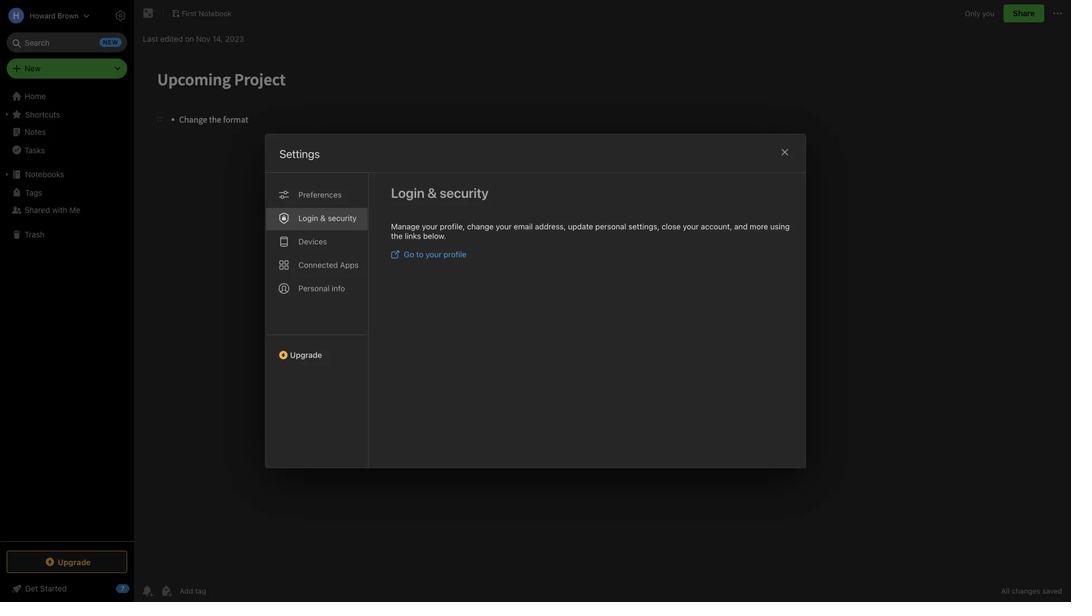 Task type: vqa. For each thing, say whether or not it's contained in the screenshot.
right &
yes



Task type: describe. For each thing, give the bounding box(es) containing it.
tags
[[25, 188, 42, 197]]

your up below.
[[422, 222, 438, 231]]

your right to
[[426, 250, 442, 259]]

more
[[750, 222, 768, 231]]

personal info
[[298, 284, 345, 293]]

tasks
[[25, 145, 45, 155]]

add a reminder image
[[141, 585, 154, 598]]

below.
[[423, 232, 446, 241]]

home
[[25, 92, 46, 101]]

0 horizontal spatial login
[[298, 214, 318, 223]]

tab list containing preferences
[[266, 173, 369, 468]]

first
[[182, 9, 197, 17]]

settings image
[[114, 9, 127, 22]]

you
[[982, 9, 995, 17]]

settings,
[[628, 222, 660, 231]]

all
[[1001, 587, 1010, 596]]

trash
[[25, 230, 44, 239]]

share button
[[1004, 4, 1044, 22]]

last
[[143, 34, 158, 44]]

only you
[[965, 9, 995, 17]]

links
[[405, 232, 421, 241]]

share
[[1013, 9, 1035, 18]]

1 vertical spatial upgrade button
[[7, 551, 127, 573]]

shared with me link
[[0, 201, 133, 219]]

shortcuts
[[25, 110, 60, 119]]

0 vertical spatial upgrade button
[[266, 335, 368, 364]]

personal
[[298, 284, 330, 293]]

notebooks
[[25, 170, 64, 179]]

connected apps
[[298, 261, 359, 270]]

change
[[467, 222, 494, 231]]

0 vertical spatial &
[[427, 185, 437, 201]]

manage
[[391, 222, 420, 231]]

nov
[[196, 34, 210, 44]]

profile,
[[440, 222, 465, 231]]

new button
[[7, 59, 127, 79]]

personal
[[595, 222, 626, 231]]

0 vertical spatial login & security
[[391, 185, 489, 201]]

tags button
[[0, 184, 133, 201]]

saved
[[1042, 587, 1062, 596]]

account,
[[701, 222, 732, 231]]

2023
[[225, 34, 244, 44]]

info
[[332, 284, 345, 293]]

add tag image
[[160, 585, 173, 598]]

address,
[[535, 222, 566, 231]]

1 vertical spatial login & security
[[298, 214, 357, 223]]

update
[[568, 222, 593, 231]]

14,
[[213, 34, 223, 44]]

with
[[52, 206, 67, 215]]

settings
[[279, 147, 320, 160]]

edited
[[160, 34, 183, 44]]

your left email
[[496, 222, 512, 231]]



Task type: locate. For each thing, give the bounding box(es) containing it.
0 horizontal spatial upgrade button
[[7, 551, 127, 573]]

expand note image
[[142, 7, 155, 20]]

1 horizontal spatial upgrade
[[290, 351, 322, 360]]

trash link
[[0, 226, 133, 244]]

connected
[[298, 261, 338, 270]]

your
[[422, 222, 438, 231], [496, 222, 512, 231], [683, 222, 699, 231], [426, 250, 442, 259]]

devices
[[298, 237, 327, 246]]

0 horizontal spatial security
[[328, 214, 357, 223]]

first notebook
[[182, 9, 232, 17]]

on
[[185, 34, 194, 44]]

shortcuts button
[[0, 105, 133, 123]]

email
[[514, 222, 533, 231]]

1 horizontal spatial security
[[440, 185, 489, 201]]

notes link
[[0, 123, 133, 141]]

1 vertical spatial upgrade
[[58, 558, 91, 567]]

0 vertical spatial upgrade
[[290, 351, 322, 360]]

using
[[770, 222, 790, 231]]

login & security down preferences
[[298, 214, 357, 223]]

security up profile,
[[440, 185, 489, 201]]

last edited on nov 14, 2023
[[143, 34, 244, 44]]

1 vertical spatial login
[[298, 214, 318, 223]]

tasks button
[[0, 141, 133, 159]]

0 horizontal spatial &
[[320, 214, 326, 223]]

go to your profile button
[[391, 250, 466, 259]]

all changes saved
[[1001, 587, 1062, 596]]

your right close
[[683, 222, 699, 231]]

shared with me
[[25, 206, 80, 215]]

notes
[[25, 127, 46, 137]]

me
[[69, 206, 80, 215]]

0 horizontal spatial login & security
[[298, 214, 357, 223]]

upgrade for bottom upgrade popup button
[[58, 558, 91, 567]]

and
[[734, 222, 748, 231]]

& inside tab list
[[320, 214, 326, 223]]

notebooks link
[[0, 166, 133, 184]]

Note Editor text field
[[134, 54, 1071, 580]]

preferences
[[298, 190, 342, 199]]

tab list
[[266, 173, 369, 468]]

upgrade for top upgrade popup button
[[290, 351, 322, 360]]

Search text field
[[15, 32, 119, 52]]

upgrade button
[[266, 335, 368, 364], [7, 551, 127, 573]]

the
[[391, 232, 403, 241]]

0 horizontal spatial upgrade
[[58, 558, 91, 567]]

tree containing home
[[0, 88, 134, 541]]

first notebook button
[[168, 6, 236, 21]]

tree
[[0, 88, 134, 541]]

close
[[662, 222, 681, 231]]

changes
[[1012, 587, 1040, 596]]

note window element
[[134, 0, 1071, 602]]

home link
[[0, 88, 134, 105]]

go to your profile
[[404, 250, 466, 259]]

to
[[416, 250, 424, 259]]

login & security
[[391, 185, 489, 201], [298, 214, 357, 223]]

security down preferences
[[328, 214, 357, 223]]

apps
[[340, 261, 359, 270]]

login
[[391, 185, 425, 201], [298, 214, 318, 223]]

1 vertical spatial &
[[320, 214, 326, 223]]

new
[[25, 64, 41, 73]]

1 horizontal spatial &
[[427, 185, 437, 201]]

upgrade
[[290, 351, 322, 360], [58, 558, 91, 567]]

&
[[427, 185, 437, 201], [320, 214, 326, 223]]

0 vertical spatial login
[[391, 185, 425, 201]]

only
[[965, 9, 980, 17]]

login & security up profile,
[[391, 185, 489, 201]]

1 vertical spatial security
[[328, 214, 357, 223]]

0 vertical spatial security
[[440, 185, 489, 201]]

None search field
[[15, 32, 119, 52]]

login up devices
[[298, 214, 318, 223]]

1 horizontal spatial login
[[391, 185, 425, 201]]

1 horizontal spatial upgrade button
[[266, 335, 368, 364]]

close image
[[778, 146, 792, 159]]

security
[[440, 185, 489, 201], [328, 214, 357, 223]]

1 horizontal spatial login & security
[[391, 185, 489, 201]]

& down preferences
[[320, 214, 326, 223]]

go
[[404, 250, 414, 259]]

profile
[[444, 250, 466, 259]]

shared
[[25, 206, 50, 215]]

manage your profile, change your email address, update personal settings, close your account, and more using the links below.
[[391, 222, 790, 241]]

& up below.
[[427, 185, 437, 201]]

login up manage at left
[[391, 185, 425, 201]]

notebook
[[199, 9, 232, 17]]

expand notebooks image
[[3, 170, 12, 179]]



